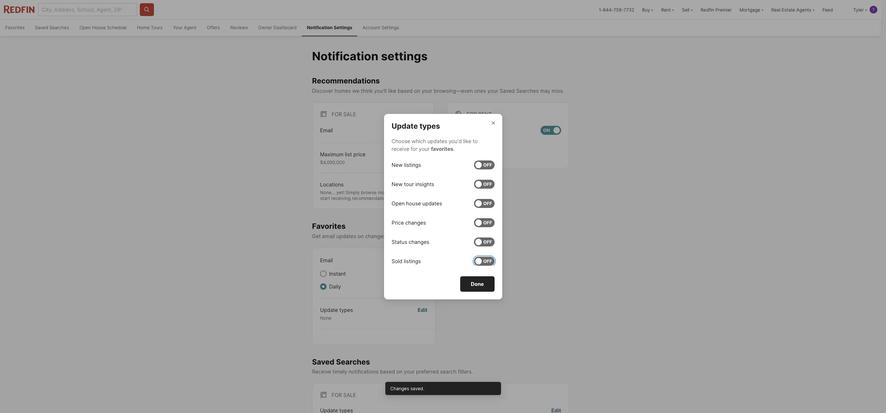 Task type: describe. For each thing, give the bounding box(es) containing it.
759-
[[614, 7, 624, 12]]

the
[[394, 233, 402, 240]]

to inside favorites get email updates on changes to the homes in
[[387, 233, 392, 240]]

maximum
[[320, 151, 344, 158]]

instant for instant option
[[464, 141, 481, 147]]

saved searches
[[35, 25, 69, 30]]

updates inside choose which updates you'd like to receive for your
[[428, 138, 447, 145]]

$4,000,000
[[320, 160, 345, 165]]

for rent
[[467, 111, 492, 118]]

saved for saved searches
[[35, 25, 48, 30]]

redfin premier
[[701, 7, 732, 12]]

schedule
[[107, 25, 127, 30]]

edit for update types
[[418, 307, 428, 314]]

which
[[412, 138, 426, 145]]

saved inside recommendations discover homes we think you'll like based on your browsing—even ones your saved searches may miss.
[[500, 88, 515, 94]]

rent
[[479, 111, 492, 118]]

your inside choose which updates you'd like to receive for your
[[419, 146, 430, 152]]

7732
[[624, 7, 635, 12]]

more
[[378, 190, 389, 196]]

start
[[320, 196, 330, 201]]

1 for sale from the top
[[332, 111, 356, 118]]

changes
[[365, 233, 386, 240]]

instant for instant radio
[[329, 271, 346, 278]]

filters.
[[458, 369, 473, 376]]

none...
[[320, 190, 335, 196]]

email
[[322, 233, 335, 240]]

miss.
[[552, 88, 565, 94]]

Daily radio
[[320, 284, 327, 290]]

daily
[[329, 284, 341, 290]]

for left rent
[[467, 111, 477, 118]]

notification for notification settings
[[312, 49, 379, 63]]

may
[[541, 88, 551, 94]]

searches for saved searches receive timely notifications based on your preferred search filters.
[[336, 358, 370, 367]]

get
[[312, 233, 321, 240]]

saved searches link
[[30, 20, 74, 36]]

on inside favorites get email updates on changes to the homes in
[[358, 233, 364, 240]]

we
[[353, 88, 360, 94]]

house
[[92, 25, 106, 30]]

Instant radio
[[320, 271, 327, 278]]

searches inside recommendations discover homes we think you'll like based on your browsing—even ones your saved searches may miss.
[[516, 88, 539, 94]]

preferred
[[416, 369, 439, 376]]

search
[[440, 369, 457, 376]]

favorites for favorites get email updates on changes to the homes in
[[312, 222, 346, 231]]

favorites for favorites
[[5, 25, 25, 30]]

edit button for update types
[[418, 307, 428, 321]]

notification settings link
[[302, 20, 358, 36]]

recommendations.
[[352, 196, 392, 201]]

offers
[[207, 25, 220, 30]]

redfin premier button
[[697, 0, 736, 19]]

browse
[[361, 190, 377, 196]]

favorites .
[[431, 146, 455, 152]]

2 email from the top
[[320, 258, 333, 264]]

favorites link
[[0, 20, 30, 36]]

your
[[173, 25, 183, 30]]

locations none... yet! simply browse more homes to start receiving recommendations.
[[320, 182, 410, 201]]

choose which updates you'd like to receive for your
[[392, 138, 478, 152]]

your agent link
[[168, 20, 202, 36]]

price
[[354, 151, 366, 158]]

on inside saved searches receive timely notifications based on your preferred search filters.
[[397, 369, 403, 376]]

done button
[[460, 277, 495, 292]]

to inside choose which updates you'd like to receive for your
[[473, 138, 478, 145]]

account
[[363, 25, 380, 30]]

notification settings
[[312, 49, 428, 63]]

list
[[345, 151, 352, 158]]

notification settings
[[307, 25, 353, 30]]

types for update types none
[[340, 307, 353, 314]]

tours
[[151, 25, 163, 30]]

notifications
[[349, 369, 379, 376]]

settings for notification settings
[[334, 25, 353, 30]]

update types
[[392, 122, 440, 131]]

settings
[[381, 49, 428, 63]]

choose
[[392, 138, 410, 145]]

for
[[411, 146, 418, 152]]

you'll
[[375, 88, 387, 94]]

edit for maximum list price
[[417, 151, 426, 158]]

yet!
[[337, 190, 345, 196]]

favorites
[[431, 146, 454, 152]]

to inside locations none... yet! simply browse more homes to start receiving recommendations.
[[406, 190, 410, 196]]

update for update types
[[392, 122, 418, 131]]

update types element
[[392, 114, 448, 131]]

timely
[[333, 369, 347, 376]]

Instant radio
[[455, 141, 462, 147]]

types for update types
[[420, 122, 440, 131]]

on inside recommendations discover homes we think you'll like based on your browsing—even ones your saved searches may miss.
[[414, 88, 420, 94]]

1 sale from the top
[[344, 111, 356, 118]]

done
[[471, 281, 484, 288]]

reviews link
[[225, 20, 253, 36]]

in
[[421, 233, 425, 240]]

premier
[[716, 7, 732, 12]]

think
[[361, 88, 373, 94]]

open house schedule
[[79, 25, 127, 30]]

receiving
[[332, 196, 351, 201]]

browsing—even
[[434, 88, 473, 94]]



Task type: locate. For each thing, give the bounding box(es) containing it.
0 vertical spatial like
[[388, 88, 396, 94]]

searches up the notifications at the bottom of page
[[336, 358, 370, 367]]

update inside dialog
[[392, 122, 418, 131]]

0 horizontal spatial favorites
[[5, 25, 25, 30]]

2 vertical spatial to
[[387, 233, 392, 240]]

settings for account settings
[[382, 25, 399, 30]]

update types dialog
[[384, 114, 502, 300]]

2 horizontal spatial saved
[[500, 88, 515, 94]]

0 vertical spatial edit button
[[417, 151, 426, 165]]

0 horizontal spatial types
[[340, 307, 353, 314]]

locations
[[320, 182, 344, 188]]

1 horizontal spatial to
[[406, 190, 410, 196]]

0 vertical spatial updates
[[428, 138, 447, 145]]

changes
[[391, 386, 409, 392]]

1 horizontal spatial settings
[[382, 25, 399, 30]]

searches for saved searches
[[49, 25, 69, 30]]

owner
[[258, 25, 272, 30]]

0 horizontal spatial update
[[320, 307, 338, 314]]

2 vertical spatial edit button
[[418, 307, 428, 321]]

instant
[[464, 141, 481, 147], [329, 271, 346, 278]]

update inside update types none
[[320, 307, 338, 314]]

types inside update types none
[[340, 307, 353, 314]]

receive
[[392, 146, 410, 152]]

1 vertical spatial favorites
[[312, 222, 346, 231]]

1 horizontal spatial on
[[397, 369, 403, 376]]

to right more
[[406, 190, 410, 196]]

settings left account
[[334, 25, 353, 30]]

0 horizontal spatial saved
[[35, 25, 48, 30]]

1 vertical spatial sale
[[344, 393, 356, 399]]

settings
[[334, 25, 353, 30], [382, 25, 399, 30]]

2 vertical spatial on
[[397, 369, 403, 376]]

2 sale from the top
[[344, 393, 356, 399]]

2 for sale from the top
[[332, 393, 356, 399]]

email up maximum on the left top
[[320, 127, 333, 134]]

2 vertical spatial searches
[[336, 358, 370, 367]]

1 vertical spatial on
[[358, 233, 364, 240]]

settings right account
[[382, 25, 399, 30]]

0 vertical spatial instant
[[464, 141, 481, 147]]

feed button
[[819, 0, 850, 19]]

0 vertical spatial to
[[473, 138, 478, 145]]

update for update types none
[[320, 307, 338, 314]]

on up changes
[[397, 369, 403, 376]]

instant right instant option
[[464, 141, 481, 147]]

edit button for maximum list price
[[417, 151, 426, 165]]

account settings link
[[358, 20, 404, 36]]

0 vertical spatial email
[[320, 127, 333, 134]]

1 horizontal spatial based
[[398, 88, 413, 94]]

homes inside favorites get email updates on changes to the homes in
[[403, 233, 420, 240]]

types down daily
[[340, 307, 353, 314]]

2 vertical spatial homes
[[403, 233, 420, 240]]

favorites get email updates on changes to the homes in
[[312, 222, 427, 240]]

2 vertical spatial edit
[[418, 307, 428, 314]]

owner dashboard
[[258, 25, 297, 30]]

for down timely
[[332, 393, 342, 399]]

0 vertical spatial saved
[[35, 25, 48, 30]]

homes inside recommendations discover homes we think you'll like based on your browsing—even ones your saved searches may miss.
[[335, 88, 351, 94]]

1 vertical spatial update
[[320, 307, 338, 314]]

0 horizontal spatial searches
[[49, 25, 69, 30]]

home tours link
[[132, 20, 168, 36]]

saved searches receive timely notifications based on your preferred search filters.
[[312, 358, 473, 376]]

1 vertical spatial to
[[406, 190, 410, 196]]

sale down the we
[[344, 111, 356, 118]]

favorites inside favorites get email updates on changes to the homes in
[[312, 222, 346, 231]]

1 vertical spatial like
[[464, 138, 472, 145]]

1 vertical spatial based
[[380, 369, 395, 376]]

0 horizontal spatial based
[[380, 369, 395, 376]]

types inside dialog
[[420, 122, 440, 131]]

0 vertical spatial types
[[420, 122, 440, 131]]

0 vertical spatial edit
[[417, 151, 426, 158]]

saved right ones at the top
[[500, 88, 515, 94]]

update up "none" on the bottom
[[320, 307, 338, 314]]

favorites
[[5, 25, 25, 30], [312, 222, 346, 231]]

0 horizontal spatial updates
[[337, 233, 356, 240]]

1 horizontal spatial updates
[[428, 138, 447, 145]]

home tours
[[137, 25, 163, 30]]

on
[[414, 88, 420, 94], [358, 233, 364, 240], [397, 369, 403, 376]]

saved up receive
[[312, 358, 335, 367]]

you'd
[[449, 138, 462, 145]]

saved for saved searches receive timely notifications based on your preferred search filters.
[[312, 358, 335, 367]]

none
[[320, 316, 332, 321]]

homes left in
[[403, 233, 420, 240]]

0 vertical spatial notification
[[307, 25, 333, 30]]

2 horizontal spatial to
[[473, 138, 478, 145]]

1 vertical spatial notification
[[312, 49, 379, 63]]

1 vertical spatial for sale
[[332, 393, 356, 399]]

updates right email
[[337, 233, 356, 240]]

like
[[388, 88, 396, 94], [464, 138, 472, 145]]

like right instant option
[[464, 138, 472, 145]]

owner dashboard link
[[253, 20, 302, 36]]

searches inside saved searches receive timely notifications based on your preferred search filters.
[[336, 358, 370, 367]]

updates up favorites
[[428, 138, 447, 145]]

1 horizontal spatial searches
[[336, 358, 370, 367]]

homes inside locations none... yet! simply browse more homes to start receiving recommendations.
[[390, 190, 404, 196]]

redfin
[[701, 7, 715, 12]]

homes right more
[[390, 190, 404, 196]]

your right ones at the top
[[488, 88, 499, 94]]

dashboard
[[274, 25, 297, 30]]

searches
[[49, 25, 69, 30], [516, 88, 539, 94], [336, 358, 370, 367]]

0 horizontal spatial to
[[387, 233, 392, 240]]

simply
[[346, 190, 360, 196]]

1 vertical spatial saved
[[500, 88, 515, 94]]

1 horizontal spatial instant
[[464, 141, 481, 147]]

email
[[320, 127, 333, 134], [320, 258, 333, 264]]

discover
[[312, 88, 333, 94]]

1 vertical spatial searches
[[516, 88, 539, 94]]

None checkbox
[[474, 161, 495, 170], [474, 180, 495, 189], [474, 199, 495, 208], [474, 257, 495, 266], [474, 161, 495, 170], [474, 180, 495, 189], [474, 199, 495, 208], [474, 257, 495, 266]]

saved right favorites link
[[35, 25, 48, 30]]

0 vertical spatial favorites
[[5, 25, 25, 30]]

like inside recommendations discover homes we think you'll like based on your browsing—even ones your saved searches may miss.
[[388, 88, 396, 94]]

searches left open at the top left
[[49, 25, 69, 30]]

agent
[[184, 25, 197, 30]]

your left browsing—even
[[422, 88, 433, 94]]

on left changes
[[358, 233, 364, 240]]

1 vertical spatial updates
[[337, 233, 356, 240]]

edit button for locations
[[417, 181, 426, 201]]

based inside saved searches receive timely notifications based on your preferred search filters.
[[380, 369, 395, 376]]

1 vertical spatial edit
[[417, 182, 426, 188]]

2 horizontal spatial on
[[414, 88, 420, 94]]

0 vertical spatial on
[[414, 88, 420, 94]]

0 vertical spatial based
[[398, 88, 413, 94]]

to left the
[[387, 233, 392, 240]]

on up update types element
[[414, 88, 420, 94]]

saved
[[35, 25, 48, 30], [500, 88, 515, 94], [312, 358, 335, 367]]

update up choose
[[392, 122, 418, 131]]

email up instant radio
[[320, 258, 333, 264]]

1 vertical spatial email
[[320, 258, 333, 264]]

open
[[79, 25, 91, 30]]

0 vertical spatial homes
[[335, 88, 351, 94]]

types
[[420, 122, 440, 131], [340, 307, 353, 314]]

recommendations discover homes we think you'll like based on your browsing—even ones your saved searches may miss.
[[312, 77, 565, 94]]

on
[[408, 128, 415, 133], [543, 128, 550, 133], [410, 258, 417, 263]]

ones
[[475, 88, 486, 94]]

changes saved.
[[391, 386, 425, 392]]

844-
[[603, 7, 614, 12]]

1 vertical spatial types
[[340, 307, 353, 314]]

updates
[[428, 138, 447, 145], [337, 233, 356, 240]]

2 vertical spatial saved
[[312, 358, 335, 367]]

home
[[137, 25, 150, 30]]

account settings
[[363, 25, 399, 30]]

based right you'll
[[398, 88, 413, 94]]

to
[[473, 138, 478, 145], [406, 190, 410, 196], [387, 233, 392, 240]]

1 horizontal spatial saved
[[312, 358, 335, 367]]

instant up daily
[[329, 271, 346, 278]]

user photo image
[[870, 6, 878, 14]]

like right you'll
[[388, 88, 396, 94]]

your down which
[[419, 146, 430, 152]]

2 settings from the left
[[382, 25, 399, 30]]

for down discover
[[332, 111, 342, 118]]

Daily radio
[[455, 154, 462, 160]]

updates inside favorites get email updates on changes to the homes in
[[337, 233, 356, 240]]

types up which
[[420, 122, 440, 131]]

1 horizontal spatial update
[[392, 122, 418, 131]]

0 horizontal spatial on
[[358, 233, 364, 240]]

1 horizontal spatial types
[[420, 122, 440, 131]]

offers link
[[202, 20, 225, 36]]

1-844-759-7732
[[599, 7, 635, 12]]

maximum list price $4,000,000
[[320, 151, 366, 165]]

for sale down timely
[[332, 393, 356, 399]]

for sale down the we
[[332, 111, 356, 118]]

for
[[332, 111, 342, 118], [467, 111, 477, 118], [332, 393, 342, 399]]

open house schedule link
[[74, 20, 132, 36]]

0 horizontal spatial settings
[[334, 25, 353, 30]]

submit search image
[[144, 6, 150, 13]]

0 vertical spatial sale
[[344, 111, 356, 118]]

feed
[[823, 7, 833, 12]]

based up changes
[[380, 369, 395, 376]]

recommendations
[[312, 77, 380, 86]]

update types none
[[320, 307, 353, 321]]

reviews
[[230, 25, 248, 30]]

homes
[[335, 88, 351, 94], [390, 190, 404, 196], [403, 233, 420, 240]]

saved inside saved searches receive timely notifications based on your preferred search filters.
[[312, 358, 335, 367]]

your up changes saved.
[[404, 369, 415, 376]]

based inside recommendations discover homes we think you'll like based on your browsing—even ones your saved searches may miss.
[[398, 88, 413, 94]]

0 vertical spatial update
[[392, 122, 418, 131]]

update
[[392, 122, 418, 131], [320, 307, 338, 314]]

notification for notification settings
[[307, 25, 333, 30]]

to right instant option
[[473, 138, 478, 145]]

1-844-759-7732 link
[[599, 7, 635, 12]]

0 horizontal spatial like
[[388, 88, 396, 94]]

None checkbox
[[406, 126, 426, 135], [541, 126, 561, 135], [474, 219, 495, 228], [474, 238, 495, 247], [407, 256, 428, 265], [406, 126, 426, 135], [541, 126, 561, 135], [474, 219, 495, 228], [474, 238, 495, 247], [407, 256, 428, 265]]

your agent
[[173, 25, 197, 30]]

homes down recommendations
[[335, 88, 351, 94]]

your inside saved searches receive timely notifications based on your preferred search filters.
[[404, 369, 415, 376]]

1 vertical spatial edit button
[[417, 181, 426, 201]]

1-
[[599, 7, 603, 12]]

0 horizontal spatial instant
[[329, 271, 346, 278]]

1 vertical spatial instant
[[329, 271, 346, 278]]

searches left may
[[516, 88, 539, 94]]

.
[[454, 146, 455, 152]]

1 horizontal spatial like
[[464, 138, 472, 145]]

sale down timely
[[344, 393, 356, 399]]

edit for locations
[[417, 182, 426, 188]]

saved.
[[411, 386, 425, 392]]

notification
[[307, 25, 333, 30], [312, 49, 379, 63]]

1 settings from the left
[[334, 25, 353, 30]]

receive
[[312, 369, 331, 376]]

2 horizontal spatial searches
[[516, 88, 539, 94]]

for sale
[[332, 111, 356, 118], [332, 393, 356, 399]]

1 vertical spatial homes
[[390, 190, 404, 196]]

0 vertical spatial searches
[[49, 25, 69, 30]]

0 vertical spatial for sale
[[332, 111, 356, 118]]

1 email from the top
[[320, 127, 333, 134]]

edit button
[[417, 151, 426, 165], [417, 181, 426, 201], [418, 307, 428, 321]]

1 horizontal spatial favorites
[[312, 222, 346, 231]]

like inside choose which updates you'd like to receive for your
[[464, 138, 472, 145]]



Task type: vqa. For each thing, say whether or not it's contained in the screenshot.
the left 245K
no



